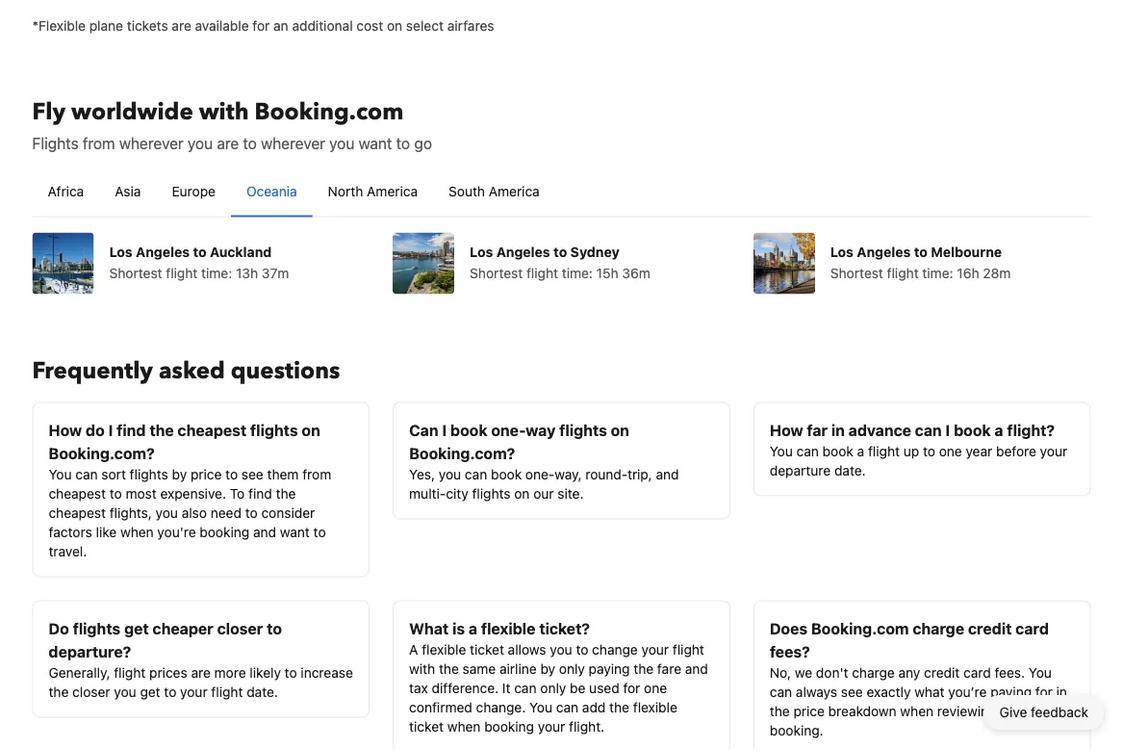 Task type: vqa. For each thing, say whether or not it's contained in the screenshot.
the top Search
no



Task type: locate. For each thing, give the bounding box(es) containing it.
flexible up allows
[[481, 620, 536, 638]]

3 i from the left
[[946, 421, 951, 440]]

ticket?
[[540, 620, 590, 638]]

factors
[[49, 524, 92, 540]]

angeles
[[136, 244, 190, 260], [497, 244, 551, 260], [858, 244, 911, 260]]

los inside "los angeles to sydney shortest flight time: 15h 36m"
[[470, 244, 493, 260]]

find right to
[[249, 486, 272, 502]]

want
[[359, 134, 392, 153], [280, 524, 310, 540]]

what
[[915, 684, 945, 700]]

0 horizontal spatial shortest
[[109, 265, 162, 281]]

time: inside "los angeles to sydney shortest flight time: 15h 36m"
[[562, 265, 593, 281]]

1 horizontal spatial one
[[940, 443, 963, 459]]

want inside how do i find the cheapest flights on booking.com? you can sort flights by price to see them from cheapest to most expensive. to find the cheapest flights, you also need to consider factors like when you're booking and want to travel.
[[280, 524, 310, 540]]

wherever up oceania
[[261, 134, 325, 153]]

in inside does booking.com charge credit card fees? no, we don't charge any credit card fees. you can always see exactly what you're paying for in the price breakdown when reviewing your booking.
[[1057, 684, 1068, 700]]

1 horizontal spatial with
[[409, 661, 435, 677]]

you right change.
[[530, 700, 553, 716]]

1 vertical spatial see
[[842, 684, 864, 700]]

los right the los angeles to auckland image
[[109, 244, 133, 260]]

2 horizontal spatial angeles
[[858, 244, 911, 260]]

1 horizontal spatial from
[[303, 467, 332, 482]]

a
[[995, 421, 1004, 440], [858, 443, 865, 459], [469, 620, 478, 638]]

3 time: from the left
[[923, 265, 954, 281]]

0 horizontal spatial paying
[[589, 661, 630, 677]]

we
[[795, 665, 813, 681]]

you up europe
[[188, 134, 213, 153]]

on up round-
[[611, 421, 630, 440]]

them
[[267, 467, 299, 482]]

and
[[656, 467, 679, 482], [253, 524, 276, 540], [686, 661, 709, 677]]

charge up exactly
[[852, 665, 895, 681]]

want left go
[[359, 134, 392, 153]]

1 horizontal spatial wherever
[[261, 134, 325, 153]]

1 horizontal spatial charge
[[913, 620, 965, 638]]

cheaper
[[153, 620, 214, 638]]

to down ticket?
[[576, 642, 589, 658]]

1 horizontal spatial time:
[[562, 265, 593, 281]]

1 how from the left
[[49, 421, 82, 440]]

your
[[1041, 443, 1068, 459], [642, 642, 669, 658], [180, 684, 208, 700], [1001, 704, 1028, 719], [538, 719, 566, 735]]

questions
[[231, 356, 340, 388]]

can inside how do i find the cheapest flights on booking.com? you can sort flights by price to see them from cheapest to most expensive. to find the cheapest flights, you also need to consider factors like when you're booking and want to travel.
[[75, 467, 98, 482]]

1 vertical spatial with
[[409, 661, 435, 677]]

and inside what is a flexible ticket? a flexible ticket allows you to change your flight with the same airline by only paying the fare and tax difference. it can only be used for one confirmed change. you can add the flexible ticket when booking your flight.
[[686, 661, 709, 677]]

los angeles to sydney shortest flight time: 15h 36m
[[470, 244, 651, 281]]

when
[[120, 524, 154, 540], [901, 704, 934, 719], [448, 719, 481, 735]]

are left 'more'
[[191, 665, 211, 681]]

find right do
[[117, 421, 146, 440]]

time: for auckland
[[201, 265, 232, 281]]

airline
[[500, 661, 537, 677]]

and inside the can i book one-way flights on booking.com? yes, you can book one-way, round-trip, and multi-city flights on our site.
[[656, 467, 679, 482]]

angeles inside los angeles to melbourne shortest flight time: 16h 28m
[[858, 244, 911, 260]]

tax
[[409, 680, 428, 696]]

how
[[49, 421, 82, 440], [770, 421, 804, 440]]

2 horizontal spatial time:
[[923, 265, 954, 281]]

can left sort
[[75, 467, 98, 482]]

0 horizontal spatial one
[[644, 680, 668, 696]]

to left sydney
[[554, 244, 567, 260]]

booking down need
[[200, 524, 250, 540]]

1 shortest from the left
[[109, 265, 162, 281]]

i inside the can i book one-way flights on booking.com? yes, you can book one-way, round-trip, and multi-city flights on our site.
[[442, 421, 447, 440]]

flight left 15h
[[527, 265, 559, 281]]

1 vertical spatial are
[[217, 134, 239, 153]]

0 horizontal spatial by
[[172, 467, 187, 482]]

0 vertical spatial get
[[124, 620, 149, 638]]

1 horizontal spatial i
[[442, 421, 447, 440]]

flight
[[166, 265, 198, 281], [527, 265, 559, 281], [888, 265, 919, 281], [869, 443, 900, 459], [673, 642, 705, 658], [114, 665, 146, 681], [211, 684, 243, 700]]

when inside how do i find the cheapest flights on booking.com? you can sort flights by price to see them from cheapest to most expensive. to find the cheapest flights, you also need to consider factors like when you're booking and want to travel.
[[120, 524, 154, 540]]

ticket up same
[[470, 642, 505, 658]]

2 vertical spatial are
[[191, 665, 211, 681]]

shortest right los angeles to sydney image
[[470, 265, 523, 281]]

get
[[124, 620, 149, 638], [140, 684, 160, 700]]

you inside how far in advance can i book a flight? you can book a flight up to one year before your departure date.
[[770, 443, 793, 459]]

2 booking.com? from the left
[[409, 444, 516, 463]]

0 vertical spatial with
[[199, 97, 249, 129]]

africa button
[[32, 167, 99, 217]]

price inside does booking.com charge credit card fees? no, we don't charge any credit card fees. you can always see exactly what you're paying for in the price breakdown when reviewing your booking.
[[794, 704, 825, 719]]

to up to
[[225, 467, 238, 482]]

0 horizontal spatial ticket
[[409, 719, 444, 735]]

one inside how far in advance can i book a flight? you can book a flight up to one year before your departure date.
[[940, 443, 963, 459]]

you're
[[157, 524, 196, 540]]

south america button
[[433, 167, 555, 217]]

2 horizontal spatial shortest
[[831, 265, 884, 281]]

can up city
[[465, 467, 488, 482]]

2 los from the left
[[470, 244, 493, 260]]

2 wherever from the left
[[261, 134, 325, 153]]

1 horizontal spatial when
[[448, 719, 481, 735]]

1 horizontal spatial ticket
[[470, 642, 505, 658]]

breakdown
[[829, 704, 897, 719]]

south america
[[449, 183, 540, 199]]

3 los from the left
[[831, 244, 854, 260]]

1 angeles from the left
[[136, 244, 190, 260]]

time: left 16h
[[923, 265, 954, 281]]

0 horizontal spatial price
[[191, 467, 222, 482]]

shortest inside "los angeles to sydney shortest flight time: 15h 36m"
[[470, 265, 523, 281]]

1 i from the left
[[108, 421, 113, 440]]

time: down sydney
[[562, 265, 593, 281]]

booking.com
[[255, 97, 404, 129], [812, 620, 910, 638]]

the up the "booking."
[[770, 704, 790, 719]]

0 vertical spatial only
[[559, 661, 585, 677]]

1 horizontal spatial price
[[794, 704, 825, 719]]

booking down change.
[[485, 719, 535, 735]]

time: left 13h
[[201, 265, 232, 281]]

your inside how far in advance can i book a flight? you can book a flight up to one year before your departure date.
[[1041, 443, 1068, 459]]

a inside what is a flexible ticket? a flexible ticket allows you to change your flight with the same airline by only paying the fare and tax difference. it can only be used for one confirmed change. you can add the flexible ticket when booking your flight.
[[469, 620, 478, 638]]

asia
[[115, 183, 141, 199]]

2 time: from the left
[[562, 265, 593, 281]]

1 horizontal spatial date.
[[835, 463, 866, 479]]

want inside fly worldwide with booking.com flights from wherever you are to wherever you want to go
[[359, 134, 392, 153]]

2 angeles from the left
[[497, 244, 551, 260]]

2 horizontal spatial i
[[946, 421, 951, 440]]

1 vertical spatial one
[[644, 680, 668, 696]]

flights,
[[110, 505, 152, 521]]

on left our on the left bottom
[[515, 486, 530, 502]]

can
[[916, 421, 943, 440], [797, 443, 819, 459], [75, 467, 98, 482], [465, 467, 488, 482], [515, 680, 537, 696], [770, 684, 793, 700], [556, 700, 579, 716]]

with up europe
[[199, 97, 249, 129]]

los angeles to melbourne shortest flight time: 16h 28m
[[831, 244, 1012, 281]]

1 horizontal spatial a
[[858, 443, 865, 459]]

1 time: from the left
[[201, 265, 232, 281]]

flights inside "do flights get cheaper closer to departure? generally, flight prices are more likely to increase the closer you get to your flight date."
[[73, 620, 121, 638]]

add
[[583, 700, 606, 716]]

shortest for los angeles to sydney shortest flight time: 15h 36m
[[470, 265, 523, 281]]

1 vertical spatial ticket
[[409, 719, 444, 735]]

by up expensive.
[[172, 467, 187, 482]]

1 vertical spatial and
[[253, 524, 276, 540]]

1 vertical spatial price
[[794, 704, 825, 719]]

angeles left "melbourne" on the top right of page
[[858, 244, 911, 260]]

0 vertical spatial by
[[172, 467, 187, 482]]

additional
[[292, 18, 353, 34]]

you're
[[949, 684, 988, 700]]

when inside what is a flexible ticket? a flexible ticket allows you to change your flight with the same airline by only paying the fare and tax difference. it can only be used for one confirmed change. you can add the flexible ticket when booking your flight.
[[448, 719, 481, 735]]

0 horizontal spatial booking.com
[[255, 97, 404, 129]]

can
[[409, 421, 439, 440]]

0 vertical spatial one
[[940, 443, 963, 459]]

2 how from the left
[[770, 421, 804, 440]]

1 horizontal spatial america
[[489, 183, 540, 199]]

ticket down confirmed
[[409, 719, 444, 735]]

paying
[[589, 661, 630, 677], [991, 684, 1032, 700]]

for left an
[[253, 18, 270, 34]]

card up fees.
[[1016, 620, 1050, 638]]

0 vertical spatial and
[[656, 467, 679, 482]]

1 horizontal spatial booking
[[485, 719, 535, 735]]

you inside the can i book one-way flights on booking.com? yes, you can book one-way, round-trip, and multi-city flights on our site.
[[439, 467, 461, 482]]

flight left 13h
[[166, 265, 198, 281]]

1 vertical spatial charge
[[852, 665, 895, 681]]

wherever down worldwide
[[119, 134, 184, 153]]

by inside how do i find the cheapest flights on booking.com? you can sort flights by price to see them from cheapest to most expensive. to find the cheapest flights, you also need to consider factors like when you're booking and want to travel.
[[172, 467, 187, 482]]

2 vertical spatial cheapest
[[49, 505, 106, 521]]

0 horizontal spatial in
[[832, 421, 845, 440]]

los angeles to melbourne image
[[754, 233, 816, 295]]

you down ticket?
[[550, 642, 573, 658]]

flight inside 'los angeles to auckland shortest flight time: 13h 37m'
[[166, 265, 198, 281]]

tab list
[[32, 167, 1092, 219]]

how inside how far in advance can i book a flight? you can book a flight up to one year before your departure date.
[[770, 421, 804, 440]]

0 horizontal spatial i
[[108, 421, 113, 440]]

2 america from the left
[[489, 183, 540, 199]]

for inside what is a flexible ticket? a flexible ticket allows you to change your flight with the same airline by only paying the fare and tax difference. it can only be used for one confirmed change. you can add the flexible ticket when booking your flight.
[[624, 680, 641, 696]]

2 horizontal spatial flexible
[[633, 700, 678, 716]]

booking.com up don't
[[812, 620, 910, 638]]

far
[[807, 421, 828, 440]]

3 shortest from the left
[[831, 265, 884, 281]]

28m
[[984, 265, 1012, 281]]

from right them at left bottom
[[303, 467, 332, 482]]

1 horizontal spatial closer
[[217, 620, 263, 638]]

0 horizontal spatial wherever
[[119, 134, 184, 153]]

1 vertical spatial credit
[[925, 665, 960, 681]]

0 vertical spatial paying
[[589, 661, 630, 677]]

angeles inside "los angeles to sydney shortest flight time: 15h 36m"
[[497, 244, 551, 260]]

0 vertical spatial price
[[191, 467, 222, 482]]

16h
[[958, 265, 980, 281]]

and down consider
[[253, 524, 276, 540]]

when down confirmed
[[448, 719, 481, 735]]

price up expensive.
[[191, 467, 222, 482]]

to inside what is a flexible ticket? a flexible ticket allows you to change your flight with the same airline by only paying the fare and tax difference. it can only be used for one confirmed change. you can add the flexible ticket when booking your flight.
[[576, 642, 589, 658]]

0 vertical spatial booking.com
[[255, 97, 404, 129]]

price
[[191, 467, 222, 482], [794, 704, 825, 719]]

to right up
[[924, 443, 936, 459]]

your down fees.
[[1001, 704, 1028, 719]]

tab list containing africa
[[32, 167, 1092, 219]]

1 booking.com? from the left
[[49, 444, 155, 463]]

2 i from the left
[[442, 421, 447, 440]]

flight left 16h
[[888, 265, 919, 281]]

1 horizontal spatial by
[[541, 661, 556, 677]]

what is a flexible ticket? a flexible ticket allows you to change your flight with the same airline by only paying the fare and tax difference. it can only be used for one confirmed change. you can add the flexible ticket when booking your flight.
[[409, 620, 709, 735]]

one
[[940, 443, 963, 459], [644, 680, 668, 696]]

1 horizontal spatial in
[[1057, 684, 1068, 700]]

1 vertical spatial card
[[964, 665, 992, 681]]

flight up fare
[[673, 642, 705, 658]]

can down no,
[[770, 684, 793, 700]]

1 horizontal spatial booking.com
[[812, 620, 910, 638]]

the down frequently asked questions
[[150, 421, 174, 440]]

in right far
[[832, 421, 845, 440]]

1 wherever from the left
[[119, 134, 184, 153]]

booking.com up north
[[255, 97, 404, 129]]

i right advance at right bottom
[[946, 421, 951, 440]]

on inside how do i find the cheapest flights on booking.com? you can sort flights by price to see them from cheapest to most expensive. to find the cheapest flights, you also need to consider factors like when you're booking and want to travel.
[[302, 421, 321, 440]]

one-
[[492, 421, 526, 440], [526, 467, 555, 482]]

for up give feedback
[[1036, 684, 1053, 700]]

can up departure
[[797, 443, 819, 459]]

shortest inside 'los angeles to auckland shortest flight time: 13h 37m'
[[109, 265, 162, 281]]

angeles inside 'los angeles to auckland shortest flight time: 13h 37m'
[[136, 244, 190, 260]]

0 horizontal spatial los
[[109, 244, 133, 260]]

los right los angeles to sydney image
[[470, 244, 493, 260]]

i right do
[[108, 421, 113, 440]]

your down prices
[[180, 684, 208, 700]]

book down far
[[823, 443, 854, 459]]

flexible
[[481, 620, 536, 638], [422, 642, 466, 658], [633, 700, 678, 716]]

booking.com? up city
[[409, 444, 516, 463]]

i right can
[[442, 421, 447, 440]]

how do i find the cheapest flights on booking.com? you can sort flights by price to see them from cheapest to most expensive. to find the cheapest flights, you also need to consider factors like when you're booking and want to travel.
[[49, 421, 332, 560]]

0 vertical spatial closer
[[217, 620, 263, 638]]

0 vertical spatial ticket
[[470, 642, 505, 658]]

booking.com inside does booking.com charge credit card fees? no, we don't charge any credit card fees. you can always see exactly what you're paying for in the price breakdown when reviewing your booking.
[[812, 620, 910, 638]]

1 horizontal spatial angeles
[[497, 244, 551, 260]]

only up be
[[559, 661, 585, 677]]

book
[[451, 421, 488, 440], [954, 421, 992, 440], [823, 443, 854, 459], [491, 467, 522, 482]]

you left sort
[[49, 467, 72, 482]]

los for los angeles to melbourne shortest flight time: 16h 28m
[[831, 244, 854, 260]]

get left cheaper
[[124, 620, 149, 638]]

time: inside los angeles to melbourne shortest flight time: 16h 28m
[[923, 265, 954, 281]]

0 horizontal spatial find
[[117, 421, 146, 440]]

1 vertical spatial booking.com
[[812, 620, 910, 638]]

0 horizontal spatial america
[[367, 183, 418, 199]]

how left far
[[770, 421, 804, 440]]

your left flight.
[[538, 719, 566, 735]]

paying inside does booking.com charge credit card fees? no, we don't charge any credit card fees. you can always see exactly what you're paying for in the price breakdown when reviewing your booking.
[[991, 684, 1032, 700]]

america right south
[[489, 183, 540, 199]]

1 vertical spatial one-
[[526, 467, 555, 482]]

1 los from the left
[[109, 244, 133, 260]]

3 angeles from the left
[[858, 244, 911, 260]]

paying down fees.
[[991, 684, 1032, 700]]

0 horizontal spatial date.
[[247, 684, 278, 700]]

the inside does booking.com charge credit card fees? no, we don't charge any credit card fees. you can always see exactly what you're paying for in the price breakdown when reviewing your booking.
[[770, 704, 790, 719]]

2 horizontal spatial for
[[1036, 684, 1053, 700]]

to down consider
[[314, 524, 326, 540]]

0 vertical spatial booking
[[200, 524, 250, 540]]

before
[[997, 443, 1037, 459]]

you right fees.
[[1029, 665, 1052, 681]]

0 horizontal spatial see
[[242, 467, 264, 482]]

flight down advance at right bottom
[[869, 443, 900, 459]]

shortest
[[109, 265, 162, 281], [470, 265, 523, 281], [831, 265, 884, 281]]

to inside how far in advance can i book a flight? you can book a flight up to one year before your departure date.
[[924, 443, 936, 459]]

a
[[409, 642, 418, 658]]

any
[[899, 665, 921, 681]]

you up city
[[439, 467, 461, 482]]

when down what
[[901, 704, 934, 719]]

booking.com?
[[49, 444, 155, 463], [409, 444, 516, 463]]

0 horizontal spatial when
[[120, 524, 154, 540]]

0 horizontal spatial want
[[280, 524, 310, 540]]

0 vertical spatial want
[[359, 134, 392, 153]]

1 horizontal spatial shortest
[[470, 265, 523, 281]]

your inside does booking.com charge credit card fees? no, we don't charge any credit card fees. you can always see exactly what you're paying for in the price breakdown when reviewing your booking.
[[1001, 704, 1028, 719]]

way
[[526, 421, 556, 440]]

a down advance at right bottom
[[858, 443, 865, 459]]

1 vertical spatial want
[[280, 524, 310, 540]]

1 vertical spatial booking
[[485, 719, 535, 735]]

find
[[117, 421, 146, 440], [249, 486, 272, 502]]

wherever
[[119, 134, 184, 153], [261, 134, 325, 153]]

time: inside 'los angeles to auckland shortest flight time: 13h 37m'
[[201, 265, 232, 281]]

0 vertical spatial find
[[117, 421, 146, 440]]

your down flight? at the right of the page
[[1041, 443, 1068, 459]]

available
[[195, 18, 249, 34]]

don't
[[817, 665, 849, 681]]

0 vertical spatial see
[[242, 467, 264, 482]]

0 horizontal spatial from
[[83, 134, 115, 153]]

from right the flights
[[83, 134, 115, 153]]

departure?
[[49, 643, 131, 661]]

to left the 'auckland'
[[193, 244, 207, 260]]

south
[[449, 183, 485, 199]]

0 horizontal spatial angeles
[[136, 244, 190, 260]]

to inside los angeles to melbourne shortest flight time: 16h 28m
[[915, 244, 928, 260]]

for
[[253, 18, 270, 34], [624, 680, 641, 696], [1036, 684, 1053, 700]]

0 vertical spatial credit
[[969, 620, 1013, 638]]

how inside how do i find the cheapest flights on booking.com? you can sort flights by price to see them from cheapest to most expensive. to find the cheapest flights, you also need to consider factors like when you're booking and want to travel.
[[49, 421, 82, 440]]

worldwide
[[71, 97, 193, 129]]

1 vertical spatial from
[[303, 467, 332, 482]]

shortest right los angeles to melbourne image
[[831, 265, 884, 281]]

to right need
[[245, 505, 258, 521]]

north america button
[[313, 167, 433, 217]]

to inside 'los angeles to auckland shortest flight time: 13h 37m'
[[193, 244, 207, 260]]

for right used
[[624, 680, 641, 696]]

you
[[188, 134, 213, 153], [330, 134, 355, 153], [439, 467, 461, 482], [156, 505, 178, 521], [550, 642, 573, 658], [114, 684, 136, 700]]

frequently asked questions
[[32, 356, 340, 388]]

also
[[182, 505, 207, 521]]

0 horizontal spatial with
[[199, 97, 249, 129]]

los inside 'los angeles to auckland shortest flight time: 13h 37m'
[[109, 244, 133, 260]]

los inside los angeles to melbourne shortest flight time: 16h 28m
[[831, 244, 854, 260]]

1 horizontal spatial for
[[624, 680, 641, 696]]

date. down "likely"
[[247, 684, 278, 700]]

2 horizontal spatial los
[[831, 244, 854, 260]]

angeles down south america button
[[497, 244, 551, 260]]

1 horizontal spatial find
[[249, 486, 272, 502]]

1 vertical spatial in
[[1057, 684, 1068, 700]]

los angeles to sydney image
[[393, 233, 455, 295]]

1 america from the left
[[367, 183, 418, 199]]

in
[[832, 421, 845, 440], [1057, 684, 1068, 700]]

booking.com? inside how do i find the cheapest flights on booking.com? you can sort flights by price to see them from cheapest to most expensive. to find the cheapest flights, you also need to consider factors like when you're booking and want to travel.
[[49, 444, 155, 463]]

shortest inside los angeles to melbourne shortest flight time: 16h 28m
[[831, 265, 884, 281]]

date. right departure
[[835, 463, 866, 479]]

exactly
[[867, 684, 911, 700]]

are up europe button
[[217, 134, 239, 153]]

los right los angeles to melbourne image
[[831, 244, 854, 260]]

0 horizontal spatial credit
[[925, 665, 960, 681]]

1 horizontal spatial and
[[656, 467, 679, 482]]

0 vertical spatial are
[[172, 18, 191, 34]]

1 vertical spatial by
[[541, 661, 556, 677]]

only left be
[[541, 680, 567, 696]]

trip,
[[628, 467, 653, 482]]

with inside fly worldwide with booking.com flights from wherever you are to wherever you want to go
[[199, 97, 249, 129]]

1 horizontal spatial how
[[770, 421, 804, 440]]

i inside how far in advance can i book a flight? you can book a flight up to one year before your departure date.
[[946, 421, 951, 440]]

north
[[328, 183, 363, 199]]

angeles for auckland
[[136, 244, 190, 260]]

difference.
[[432, 680, 499, 696]]

want down consider
[[280, 524, 310, 540]]

0 horizontal spatial closer
[[72, 684, 110, 700]]

do
[[49, 620, 69, 638]]

2 shortest from the left
[[470, 265, 523, 281]]

date. inside "do flights get cheaper closer to departure? generally, flight prices are more likely to increase the closer you get to your flight date."
[[247, 684, 278, 700]]



Task type: describe. For each thing, give the bounding box(es) containing it.
price inside how do i find the cheapest flights on booking.com? you can sort flights by price to see them from cheapest to most expensive. to find the cheapest flights, you also need to consider factors like when you're booking and want to travel.
[[191, 467, 222, 482]]

do
[[86, 421, 105, 440]]

to down sort
[[110, 486, 122, 502]]

flights right city
[[472, 486, 511, 502]]

way,
[[555, 467, 582, 482]]

more
[[214, 665, 246, 681]]

to left go
[[396, 134, 410, 153]]

time: for sydney
[[562, 265, 593, 281]]

can inside does booking.com charge credit card fees? no, we don't charge any credit card fees. you can always see exactly what you're paying for in the price breakdown when reviewing your booking.
[[770, 684, 793, 700]]

most
[[126, 486, 157, 502]]

on right cost
[[387, 18, 403, 34]]

booking.com? inside the can i book one-way flights on booking.com? yes, you can book one-way, round-trip, and multi-city flights on our site.
[[409, 444, 516, 463]]

frequently
[[32, 356, 153, 388]]

you inside does booking.com charge credit card fees? no, we don't charge any credit card fees. you can always see exactly what you're paying for in the price breakdown when reviewing your booking.
[[1029, 665, 1052, 681]]

generally,
[[49, 665, 110, 681]]

flight down 'more'
[[211, 684, 243, 700]]

site.
[[558, 486, 584, 502]]

the up difference.
[[439, 661, 459, 677]]

can down be
[[556, 700, 579, 716]]

1 vertical spatial cheapest
[[49, 486, 106, 502]]

1 vertical spatial a
[[858, 443, 865, 459]]

the up consider
[[276, 486, 296, 502]]

yes,
[[409, 467, 435, 482]]

angeles for melbourne
[[858, 244, 911, 260]]

in inside how far in advance can i book a flight? you can book a flight up to one year before your departure date.
[[832, 421, 845, 440]]

need
[[211, 505, 242, 521]]

to
[[230, 486, 245, 502]]

2 vertical spatial flexible
[[633, 700, 678, 716]]

confirmed
[[409, 700, 473, 716]]

flight?
[[1008, 421, 1056, 440]]

see inside how do i find the cheapest flights on booking.com? you can sort flights by price to see them from cheapest to most expensive. to find the cheapest flights, you also need to consider factors like when you're booking and want to travel.
[[242, 467, 264, 482]]

like
[[96, 524, 117, 540]]

36m
[[623, 265, 651, 281]]

1 horizontal spatial flexible
[[481, 620, 536, 638]]

you inside what is a flexible ticket? a flexible ticket allows you to change your flight with the same airline by only paying the fare and tax difference. it can only be used for one confirmed change. you can add the flexible ticket when booking your flight.
[[530, 700, 553, 716]]

our
[[534, 486, 554, 502]]

give
[[1000, 704, 1028, 720]]

can i book one-way flights on booking.com? yes, you can book one-way, round-trip, and multi-city flights on our site.
[[409, 421, 679, 502]]

change.
[[476, 700, 526, 716]]

no,
[[770, 665, 792, 681]]

oceania button
[[231, 167, 313, 217]]

fly
[[32, 97, 66, 129]]

does
[[770, 620, 808, 638]]

by inside what is a flexible ticket? a flexible ticket allows you to change your flight with the same airline by only paying the fare and tax difference. it can only be used for one confirmed change. you can add the flexible ticket when booking your flight.
[[541, 661, 556, 677]]

flights up them at left bottom
[[250, 421, 298, 440]]

an
[[274, 18, 289, 34]]

plane
[[89, 18, 123, 34]]

flight inside los angeles to melbourne shortest flight time: 16h 28m
[[888, 265, 919, 281]]

*flexible
[[32, 18, 86, 34]]

from inside how do i find the cheapest flights on booking.com? you can sort flights by price to see them from cheapest to most expensive. to find the cheapest flights, you also need to consider factors like when you're booking and want to travel.
[[303, 467, 332, 482]]

to right "likely"
[[285, 665, 297, 681]]

flight left prices
[[114, 665, 146, 681]]

book right can
[[451, 421, 488, 440]]

13h
[[236, 265, 258, 281]]

can up up
[[916, 421, 943, 440]]

you inside what is a flexible ticket? a flexible ticket allows you to change your flight with the same airline by only paying the fare and tax difference. it can only be used for one confirmed change. you can add the flexible ticket when booking your flight.
[[550, 642, 573, 658]]

can inside the can i book one-way flights on booking.com? yes, you can book one-way, round-trip, and multi-city flights on our site.
[[465, 467, 488, 482]]

booking inside what is a flexible ticket? a flexible ticket allows you to change your flight with the same airline by only paying the fare and tax difference. it can only be used for one confirmed change. you can add the flexible ticket when booking your flight.
[[485, 719, 535, 735]]

2 horizontal spatial a
[[995, 421, 1004, 440]]

do flights get cheaper closer to departure? generally, flight prices are more likely to increase the closer you get to your flight date.
[[49, 620, 353, 700]]

shortest for los angeles to auckland shortest flight time: 13h 37m
[[109, 265, 162, 281]]

1 vertical spatial only
[[541, 680, 567, 696]]

are inside fly worldwide with booking.com flights from wherever you are to wherever you want to go
[[217, 134, 239, 153]]

angeles for sydney
[[497, 244, 551, 260]]

change
[[592, 642, 638, 658]]

america for north america
[[367, 183, 418, 199]]

and inside how do i find the cheapest flights on booking.com? you can sort flights by price to see them from cheapest to most expensive. to find the cheapest flights, you also need to consider factors like when you're booking and want to travel.
[[253, 524, 276, 540]]

how for how do i find the cheapest flights on booking.com?
[[49, 421, 82, 440]]

airfares
[[448, 18, 495, 34]]

expensive.
[[160, 486, 226, 502]]

the left fare
[[634, 661, 654, 677]]

multi-
[[409, 486, 446, 502]]

0 horizontal spatial card
[[964, 665, 992, 681]]

to down prices
[[164, 684, 177, 700]]

los angeles to auckland shortest flight time: 13h 37m
[[109, 244, 289, 281]]

1 horizontal spatial credit
[[969, 620, 1013, 638]]

the down used
[[610, 700, 630, 716]]

to up oceania
[[243, 134, 257, 153]]

you inside how do i find the cheapest flights on booking.com? you can sort flights by price to see them from cheapest to most expensive. to find the cheapest flights, you also need to consider factors like when you're booking and want to travel.
[[49, 467, 72, 482]]

the inside "do flights get cheaper closer to departure? generally, flight prices are more likely to increase the closer you get to your flight date."
[[49, 684, 69, 700]]

booking.com inside fly worldwide with booking.com flights from wherever you are to wherever you want to go
[[255, 97, 404, 129]]

auckland
[[210, 244, 272, 260]]

europe button
[[156, 167, 231, 217]]

flight inside "los angeles to sydney shortest flight time: 15h 36m"
[[527, 265, 559, 281]]

to inside "los angeles to sydney shortest flight time: 15h 36m"
[[554, 244, 567, 260]]

can right it
[[515, 680, 537, 696]]

give feedback button
[[985, 695, 1105, 730]]

you inside "do flights get cheaper closer to departure? generally, flight prices are more likely to increase the closer you get to your flight date."
[[114, 684, 136, 700]]

to up "likely"
[[267, 620, 282, 638]]

0 horizontal spatial for
[[253, 18, 270, 34]]

booking.
[[770, 723, 824, 739]]

flight inside how far in advance can i book a flight? you can book a flight up to one year before your departure date.
[[869, 443, 900, 459]]

paying inside what is a flexible ticket? a flexible ticket allows you to change your flight with the same airline by only paying the fare and tax difference. it can only be used for one confirmed change. you can add the flexible ticket when booking your flight.
[[589, 661, 630, 677]]

for inside does booking.com charge credit card fees? no, we don't charge any credit card fees. you can always see exactly what you're paying for in the price breakdown when reviewing your booking.
[[1036, 684, 1053, 700]]

with inside what is a flexible ticket? a flexible ticket allows you to change your flight with the same airline by only paying the fare and tax difference. it can only be used for one confirmed change. you can add the flexible ticket when booking your flight.
[[409, 661, 435, 677]]

0 vertical spatial charge
[[913, 620, 965, 638]]

when inside does booking.com charge credit card fees? no, we don't charge any credit card fees. you can always see exactly what you're paying for in the price breakdown when reviewing your booking.
[[901, 704, 934, 719]]

date. inside how far in advance can i book a flight? you can book a flight up to one year before your departure date.
[[835, 463, 866, 479]]

one inside what is a flexible ticket? a flexible ticket allows you to change your flight with the same airline by only paying the fare and tax difference. it can only be used for one confirmed change. you can add the flexible ticket when booking your flight.
[[644, 680, 668, 696]]

advance
[[849, 421, 912, 440]]

you up north
[[330, 134, 355, 153]]

sydney
[[571, 244, 620, 260]]

flights right way
[[560, 421, 608, 440]]

departure
[[770, 463, 831, 479]]

likely
[[250, 665, 281, 681]]

0 horizontal spatial flexible
[[422, 642, 466, 658]]

i inside how do i find the cheapest flights on booking.com? you can sort flights by price to see them from cheapest to most expensive. to find the cheapest flights, you also need to consider factors like when you're booking and want to travel.
[[108, 421, 113, 440]]

*flexible plane tickets are available for an additional cost on select airfares
[[32, 18, 495, 34]]

same
[[463, 661, 496, 677]]

los for los angeles to auckland shortest flight time: 13h 37m
[[109, 244, 133, 260]]

time: for melbourne
[[923, 265, 954, 281]]

from inside fly worldwide with booking.com flights from wherever you are to wherever you want to go
[[83, 134, 115, 153]]

africa
[[48, 183, 84, 199]]

1 vertical spatial find
[[249, 486, 272, 502]]

book up year
[[954, 421, 992, 440]]

asked
[[159, 356, 225, 388]]

increase
[[301, 665, 353, 681]]

flights up most
[[130, 467, 168, 482]]

does booking.com charge credit card fees? no, we don't charge any credit card fees. you can always see exactly what you're paying for in the price breakdown when reviewing your booking.
[[770, 620, 1068, 739]]

fare
[[658, 661, 682, 677]]

0 vertical spatial cheapest
[[178, 421, 247, 440]]

are inside "do flights get cheaper closer to departure? generally, flight prices are more likely to increase the closer you get to your flight date."
[[191, 665, 211, 681]]

round-
[[586, 467, 628, 482]]

it
[[503, 680, 511, 696]]

book left way,
[[491, 467, 522, 482]]

america for south america
[[489, 183, 540, 199]]

be
[[570, 680, 586, 696]]

used
[[590, 680, 620, 696]]

oceania
[[247, 183, 297, 199]]

your inside "do flights get cheaper closer to departure? generally, flight prices are more likely to increase the closer you get to your flight date."
[[180, 684, 208, 700]]

reviewing
[[938, 704, 997, 719]]

allows
[[508, 642, 547, 658]]

travel.
[[49, 544, 87, 560]]

0 vertical spatial one-
[[492, 421, 526, 440]]

flights
[[32, 134, 79, 153]]

los angeles to auckland image
[[32, 233, 94, 295]]

1 vertical spatial closer
[[72, 684, 110, 700]]

sort
[[101, 467, 126, 482]]

flight inside what is a flexible ticket? a flexible ticket allows you to change your flight with the same airline by only paying the fare and tax difference. it can only be used for one confirmed change. you can add the flexible ticket when booking your flight.
[[673, 642, 705, 658]]

how for how far in advance can i book a flight?
[[770, 421, 804, 440]]

asia button
[[99, 167, 156, 217]]

you inside how do i find the cheapest flights on booking.com? you can sort flights by price to see them from cheapest to most expensive. to find the cheapest flights, you also need to consider factors like when you're booking and want to travel.
[[156, 505, 178, 521]]

los for los angeles to sydney shortest flight time: 15h 36m
[[470, 244, 493, 260]]

shortest for los angeles to melbourne shortest flight time: 16h 28m
[[831, 265, 884, 281]]

give feedback
[[1000, 704, 1089, 720]]

fees?
[[770, 643, 811, 661]]

up
[[904, 443, 920, 459]]

what
[[409, 620, 449, 638]]

your up fare
[[642, 642, 669, 658]]

flight.
[[569, 719, 605, 735]]

1 horizontal spatial card
[[1016, 620, 1050, 638]]

1 vertical spatial get
[[140, 684, 160, 700]]

see inside does booking.com charge credit card fees? no, we don't charge any credit card fees. you can always see exactly what you're paying for in the price breakdown when reviewing your booking.
[[842, 684, 864, 700]]

cost
[[357, 18, 384, 34]]

tickets
[[127, 18, 168, 34]]

north america
[[328, 183, 418, 199]]

select
[[406, 18, 444, 34]]

booking inside how do i find the cheapest flights on booking.com? you can sort flights by price to see them from cheapest to most expensive. to find the cheapest flights, you also need to consider factors like when you're booking and want to travel.
[[200, 524, 250, 540]]

year
[[966, 443, 993, 459]]

37m
[[262, 265, 289, 281]]

prices
[[149, 665, 187, 681]]



